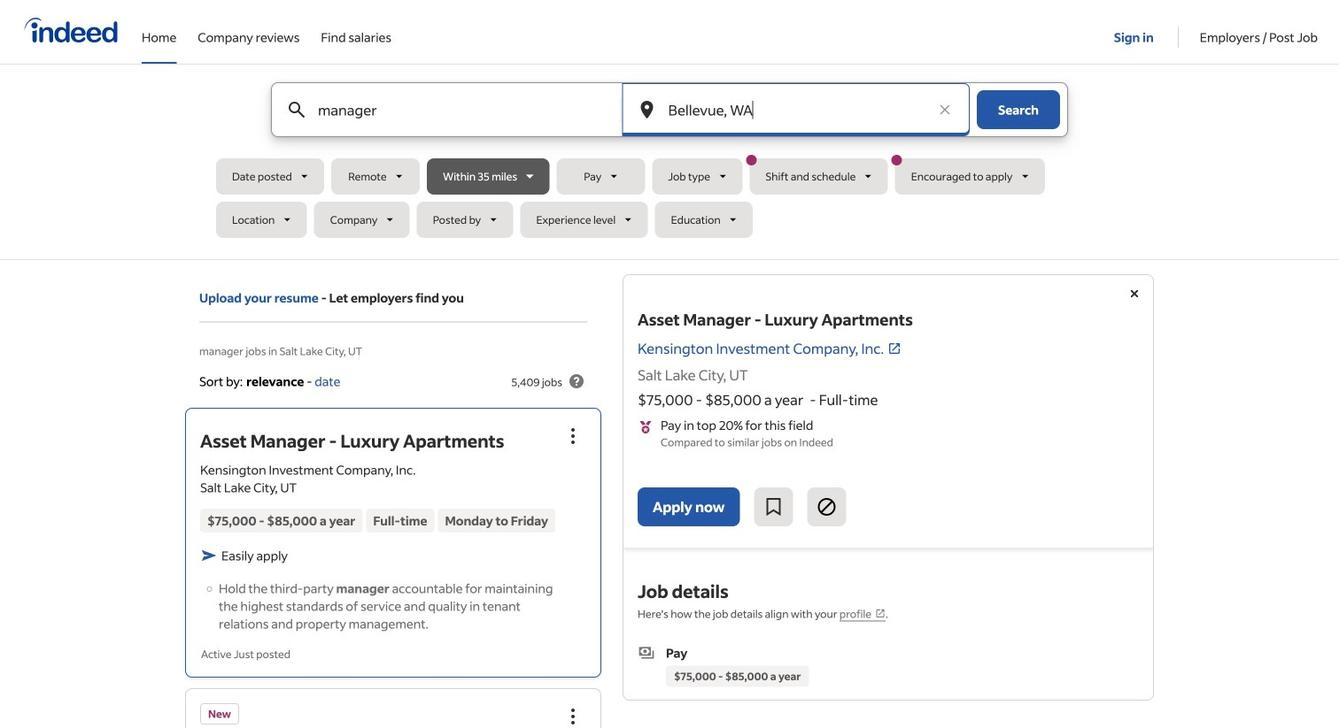 Task type: locate. For each thing, give the bounding box(es) containing it.
job actions for asset manager - luxury apartments is collapsed image
[[562, 426, 584, 447]]

job actions for machine shop manager is collapsed image
[[562, 707, 584, 728]]

save this job image
[[763, 497, 784, 518]]

help icon image
[[566, 371, 587, 392]]

Edit location text field
[[665, 83, 927, 136]]

None search field
[[216, 82, 1123, 245]]

kensington investment company, inc. (opens in a new tab) image
[[888, 342, 902, 356]]



Task type: vqa. For each thing, say whether or not it's contained in the screenshot.
Group
no



Task type: describe. For each thing, give the bounding box(es) containing it.
close job details image
[[1124, 283, 1145, 305]]

clear location input image
[[936, 101, 954, 119]]

job preferences (opens in a new window) image
[[875, 609, 886, 619]]

search: Job title, keywords, or company text field
[[314, 83, 591, 136]]

not interested image
[[816, 497, 837, 518]]



